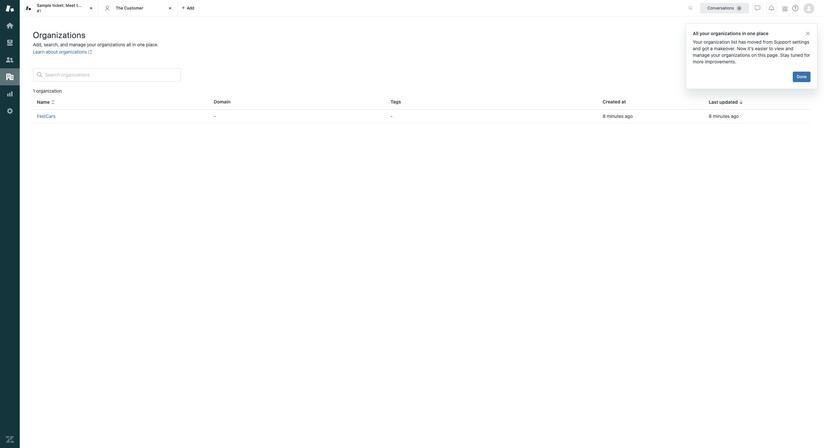 Task type: vqa. For each thing, say whether or not it's contained in the screenshot.
on
yes



Task type: describe. For each thing, give the bounding box(es) containing it.
for
[[805, 52, 810, 58]]

add
[[773, 35, 782, 40]]

(opens in a new tab) image
[[87, 50, 92, 54]]

sample
[[37, 3, 51, 8]]

customer
[[124, 6, 143, 10]]

1 organization
[[33, 88, 62, 94]]

learn about organizations link
[[33, 49, 92, 55]]

2 - from the left
[[391, 114, 393, 119]]

all your organizations in one place your organization list has moved from support settings and got a makeover. now it's easier to view and manage your organizations on this page. stay tuned for more improvements.
[[693, 31, 810, 65]]

your
[[693, 39, 703, 45]]

get help image
[[793, 5, 799, 11]]

organization for add organization
[[783, 35, 809, 40]]

stay
[[780, 52, 790, 58]]

from
[[763, 39, 773, 45]]

views image
[[6, 39, 14, 47]]

2 minutes from the left
[[713, 114, 730, 119]]

and inside organizations add, search, and manage your organizations all in one place.
[[60, 42, 68, 47]]

fastcars
[[37, 114, 56, 119]]

last updated
[[709, 99, 738, 105]]

organizations
[[33, 30, 86, 40]]

bulk import
[[728, 35, 752, 40]]

view
[[775, 46, 784, 51]]

organizations add, search, and manage your organizations all in one place.
[[33, 30, 159, 47]]

organizations up the list
[[711, 31, 741, 36]]

page.
[[767, 52, 779, 58]]

admin image
[[6, 107, 14, 116]]

this
[[758, 52, 766, 58]]

1 horizontal spatial and
[[693, 46, 701, 51]]

tab containing sample ticket: meet the ticket
[[20, 0, 99, 16]]

all
[[126, 42, 131, 47]]

tuned
[[791, 52, 803, 58]]

organizations inside organizations add, search, and manage your organizations all in one place.
[[97, 42, 125, 47]]

fastcars link
[[37, 114, 56, 119]]

done button
[[793, 72, 811, 82]]

ticket
[[84, 3, 95, 8]]

meet
[[66, 3, 75, 8]]

1
[[33, 88, 35, 94]]

moved
[[748, 39, 762, 45]]

one inside the all your organizations in one place your organization list has moved from support settings and got a makeover. now it's easier to view and manage your organizations on this page. stay tuned for more improvements.
[[747, 31, 756, 36]]

updated
[[720, 99, 738, 105]]

the
[[76, 3, 83, 8]]

conversations
[[708, 5, 734, 10]]

close image for the all your organizations in one place dialog
[[806, 31, 811, 36]]

to
[[769, 46, 774, 51]]

2 vertical spatial your
[[711, 52, 721, 58]]

got
[[702, 46, 709, 51]]

support
[[774, 39, 791, 45]]

close image for tab on the left top containing sample ticket: meet the ticket
[[88, 5, 94, 12]]

it's
[[748, 46, 754, 51]]

customers image
[[6, 56, 14, 64]]

the customer tab
[[99, 0, 178, 16]]

ticket:
[[52, 3, 65, 8]]

add,
[[33, 42, 43, 47]]

done
[[797, 74, 807, 79]]

place.
[[146, 42, 159, 47]]

1 8 from the left
[[603, 114, 606, 119]]

conversations button
[[701, 3, 749, 13]]

name button
[[37, 99, 55, 105]]

bulk
[[728, 35, 737, 40]]



Task type: locate. For each thing, give the bounding box(es) containing it.
in up has
[[742, 31, 746, 36]]

close image up settings
[[806, 31, 811, 36]]

-
[[214, 114, 216, 119], [391, 114, 393, 119]]

your inside organizations add, search, and manage your organizations all in one place.
[[87, 42, 96, 47]]

name
[[37, 99, 50, 105]]

1 horizontal spatial close image
[[806, 31, 811, 36]]

2 8 from the left
[[709, 114, 712, 119]]

last
[[709, 99, 719, 105]]

improvements.
[[705, 59, 737, 65]]

0 horizontal spatial minutes
[[607, 114, 624, 119]]

and up learn about organizations link
[[60, 42, 68, 47]]

learn about organizations
[[33, 49, 87, 55]]

minutes
[[607, 114, 624, 119], [713, 114, 730, 119]]

0 horizontal spatial close image
[[88, 5, 94, 12]]

tab
[[20, 0, 99, 16]]

organization up a
[[704, 39, 730, 45]]

0 horizontal spatial one
[[137, 42, 145, 47]]

2 8 minutes ago from the left
[[709, 114, 739, 119]]

8 minutes ago
[[603, 114, 633, 119], [709, 114, 739, 119]]

1 vertical spatial in
[[132, 42, 136, 47]]

in inside organizations add, search, and manage your organizations all in one place.
[[132, 42, 136, 47]]

organization
[[783, 35, 809, 40], [704, 39, 730, 45], [36, 88, 62, 94]]

place
[[757, 31, 769, 36]]

close image
[[88, 5, 94, 12], [806, 31, 811, 36]]

settings
[[793, 39, 810, 45]]

one inside organizations add, search, and manage your organizations all in one place.
[[137, 42, 145, 47]]

last updated button
[[709, 99, 743, 105]]

organizations
[[711, 31, 741, 36], [97, 42, 125, 47], [59, 49, 87, 55], [722, 52, 750, 58]]

get started image
[[6, 21, 14, 30]]

zendesk products image
[[783, 6, 788, 11]]

organizations image
[[6, 73, 14, 81]]

in inside the all your organizations in one place your organization list has moved from support settings and got a makeover. now it's easier to view and manage your organizations on this page. stay tuned for more improvements.
[[742, 31, 746, 36]]

your right all on the right
[[700, 31, 710, 36]]

sample ticket: meet the ticket #1
[[37, 3, 95, 13]]

0 horizontal spatial organization
[[36, 88, 62, 94]]

0 vertical spatial manage
[[69, 42, 86, 47]]

1 horizontal spatial one
[[747, 31, 756, 36]]

about
[[46, 49, 58, 55]]

1 ago from the left
[[625, 114, 633, 119]]

1 vertical spatial manage
[[693, 52, 710, 58]]

your up (opens in a new tab) icon
[[87, 42, 96, 47]]

Search organizations field
[[45, 72, 177, 78]]

0 vertical spatial your
[[700, 31, 710, 36]]

reporting image
[[6, 90, 14, 98]]

1 horizontal spatial ago
[[731, 114, 739, 119]]

0 horizontal spatial ago
[[625, 114, 633, 119]]

on
[[752, 52, 757, 58]]

2 horizontal spatial and
[[786, 46, 794, 51]]

now
[[737, 46, 747, 51]]

0 vertical spatial one
[[747, 31, 756, 36]]

bulk import button
[[723, 31, 765, 44]]

organization up name button
[[36, 88, 62, 94]]

organizations left all on the top left of page
[[97, 42, 125, 47]]

in
[[742, 31, 746, 36], [132, 42, 136, 47]]

0 horizontal spatial and
[[60, 42, 68, 47]]

the customer
[[116, 6, 143, 10]]

2 horizontal spatial your
[[711, 52, 721, 58]]

2 horizontal spatial organization
[[783, 35, 809, 40]]

all your organizations in one place dialog
[[686, 23, 818, 89]]

ago
[[625, 114, 633, 119], [731, 114, 739, 119]]

1 vertical spatial close image
[[806, 31, 811, 36]]

the
[[116, 6, 123, 10]]

0 vertical spatial close image
[[88, 5, 94, 12]]

1 horizontal spatial in
[[742, 31, 746, 36]]

1 horizontal spatial organization
[[704, 39, 730, 45]]

1 horizontal spatial your
[[700, 31, 710, 36]]

1 horizontal spatial manage
[[693, 52, 710, 58]]

organization up 'tuned'
[[783, 35, 809, 40]]

main element
[[0, 0, 20, 449]]

add organization
[[773, 35, 809, 40]]

0 horizontal spatial in
[[132, 42, 136, 47]]

manage up more
[[693, 52, 710, 58]]

close image
[[167, 5, 173, 12]]

organization inside button
[[783, 35, 809, 40]]

0 horizontal spatial manage
[[69, 42, 86, 47]]

organization inside the all your organizations in one place your organization list has moved from support settings and got a makeover. now it's easier to view and manage your organizations on this page. stay tuned for more improvements.
[[704, 39, 730, 45]]

search,
[[44, 42, 59, 47]]

manage up learn about organizations link
[[69, 42, 86, 47]]

1 horizontal spatial minutes
[[713, 114, 730, 119]]

easier
[[755, 46, 768, 51]]

and
[[60, 42, 68, 47], [693, 46, 701, 51], [786, 46, 794, 51]]

organizations down now
[[722, 52, 750, 58]]

1 8 minutes ago from the left
[[603, 114, 633, 119]]

in right all on the top left of page
[[132, 42, 136, 47]]

0 vertical spatial in
[[742, 31, 746, 36]]

tabs tab list
[[20, 0, 682, 16]]

close image right the
[[88, 5, 94, 12]]

1 horizontal spatial -
[[391, 114, 393, 119]]

1 minutes from the left
[[607, 114, 624, 119]]

0 horizontal spatial your
[[87, 42, 96, 47]]

organization for 1 organization
[[36, 88, 62, 94]]

your down a
[[711, 52, 721, 58]]

add organization button
[[768, 31, 814, 44]]

one up moved in the top right of the page
[[747, 31, 756, 36]]

and down 'your'
[[693, 46, 701, 51]]

has
[[739, 39, 746, 45]]

one
[[747, 31, 756, 36], [137, 42, 145, 47]]

1 vertical spatial your
[[87, 42, 96, 47]]

zendesk image
[[6, 436, 14, 445]]

0 horizontal spatial 8 minutes ago
[[603, 114, 633, 119]]

#1
[[37, 8, 41, 13]]

1 vertical spatial one
[[137, 42, 145, 47]]

zendesk support image
[[6, 4, 14, 13]]

1 horizontal spatial 8 minutes ago
[[709, 114, 739, 119]]

manage inside the all your organizations in one place your organization list has moved from support settings and got a makeover. now it's easier to view and manage your organizations on this page. stay tuned for more improvements.
[[693, 52, 710, 58]]

close image inside the all your organizations in one place dialog
[[806, 31, 811, 36]]

one left the place.
[[137, 42, 145, 47]]

makeover.
[[714, 46, 736, 51]]

your
[[700, 31, 710, 36], [87, 42, 96, 47], [711, 52, 721, 58]]

0 horizontal spatial -
[[214, 114, 216, 119]]

more
[[693, 59, 704, 65]]

8
[[603, 114, 606, 119], [709, 114, 712, 119]]

1 - from the left
[[214, 114, 216, 119]]

2 ago from the left
[[731, 114, 739, 119]]

manage
[[69, 42, 86, 47], [693, 52, 710, 58]]

import
[[738, 35, 752, 40]]

list
[[731, 39, 738, 45]]

close image inside tab
[[88, 5, 94, 12]]

all
[[693, 31, 699, 36]]

a
[[711, 46, 713, 51]]

manage inside organizations add, search, and manage your organizations all in one place.
[[69, 42, 86, 47]]

0 horizontal spatial 8
[[603, 114, 606, 119]]

learn
[[33, 49, 45, 55]]

and up stay
[[786, 46, 794, 51]]

1 horizontal spatial 8
[[709, 114, 712, 119]]

organizations right about
[[59, 49, 87, 55]]



